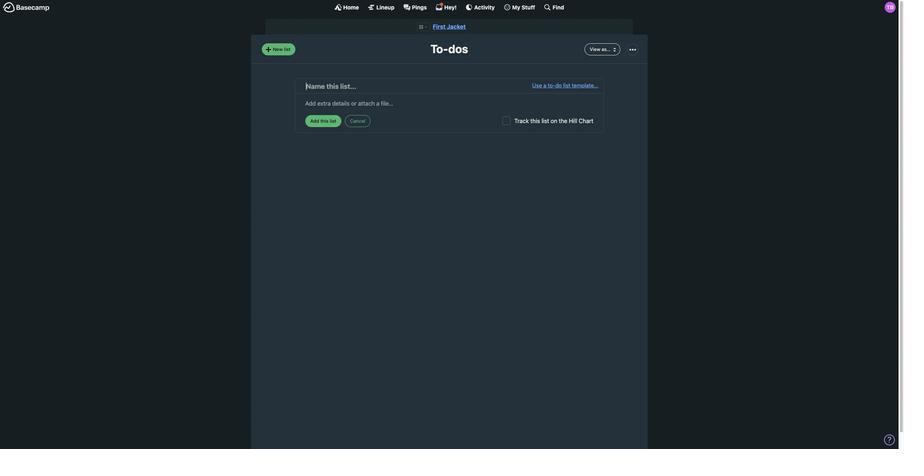 Task type: locate. For each thing, give the bounding box(es) containing it.
None text field
[[305, 98, 593, 108]]

hill chart
[[569, 118, 593, 124]]

find
[[553, 4, 564, 10]]

to-
[[548, 82, 555, 89]]

view
[[590, 46, 600, 52]]

cancel
[[350, 118, 365, 124]]

pings
[[412, 4, 427, 10]]

list right the do
[[563, 82, 570, 89]]

pings button
[[403, 4, 427, 11]]

use a to-do list template...
[[532, 82, 598, 89]]

switch accounts image
[[3, 2, 50, 13]]

tyler black image
[[885, 2, 896, 13]]

to-
[[430, 42, 448, 56]]

1 horizontal spatial list
[[542, 118, 549, 124]]

hey! button
[[436, 3, 457, 11]]

on
[[551, 118, 557, 124]]

a
[[543, 82, 546, 89]]

template...
[[572, 82, 598, 89]]

jacket
[[447, 23, 466, 30]]

Name this list… text field
[[306, 81, 532, 92]]

track
[[514, 118, 529, 124]]

home
[[343, 4, 359, 10]]

first jacket
[[433, 23, 466, 30]]

list
[[284, 46, 290, 52], [563, 82, 570, 89], [542, 118, 549, 124]]

new list link
[[262, 44, 296, 55]]

0 horizontal spatial list
[[284, 46, 290, 52]]

lineup
[[376, 4, 394, 10]]

hey!
[[444, 4, 457, 10]]

0 vertical spatial list
[[284, 46, 290, 52]]

list left on
[[542, 118, 549, 124]]

main element
[[0, 0, 899, 14]]

1 vertical spatial list
[[563, 82, 570, 89]]

None submit
[[305, 115, 341, 127]]

activity link
[[465, 4, 495, 11]]

home link
[[334, 4, 359, 11]]

2 vertical spatial list
[[542, 118, 549, 124]]

list right new
[[284, 46, 290, 52]]

view as… button
[[585, 44, 620, 55]]

activity
[[474, 4, 495, 10]]



Task type: describe. For each thing, give the bounding box(es) containing it.
find button
[[544, 4, 564, 11]]

to-dos
[[430, 42, 468, 56]]

view as…
[[590, 46, 610, 52]]

cancel button
[[345, 115, 370, 127]]

do
[[555, 82, 562, 89]]

2 horizontal spatial list
[[563, 82, 570, 89]]

first
[[433, 23, 446, 30]]

track this list on the hill chart
[[514, 118, 593, 124]]

dos
[[448, 42, 468, 56]]

stuff
[[522, 4, 535, 10]]

as…
[[602, 46, 610, 52]]

lineup link
[[368, 4, 394, 11]]

new list
[[273, 46, 290, 52]]

use
[[532, 82, 542, 89]]

use a to-do list template... link
[[532, 81, 598, 92]]

the
[[559, 118, 567, 124]]

new
[[273, 46, 283, 52]]

my
[[512, 4, 520, 10]]

my stuff
[[512, 4, 535, 10]]

first jacket link
[[433, 23, 466, 30]]

my stuff button
[[503, 4, 535, 11]]

this
[[530, 118, 540, 124]]



Task type: vqa. For each thing, say whether or not it's contained in the screenshot.
create
no



